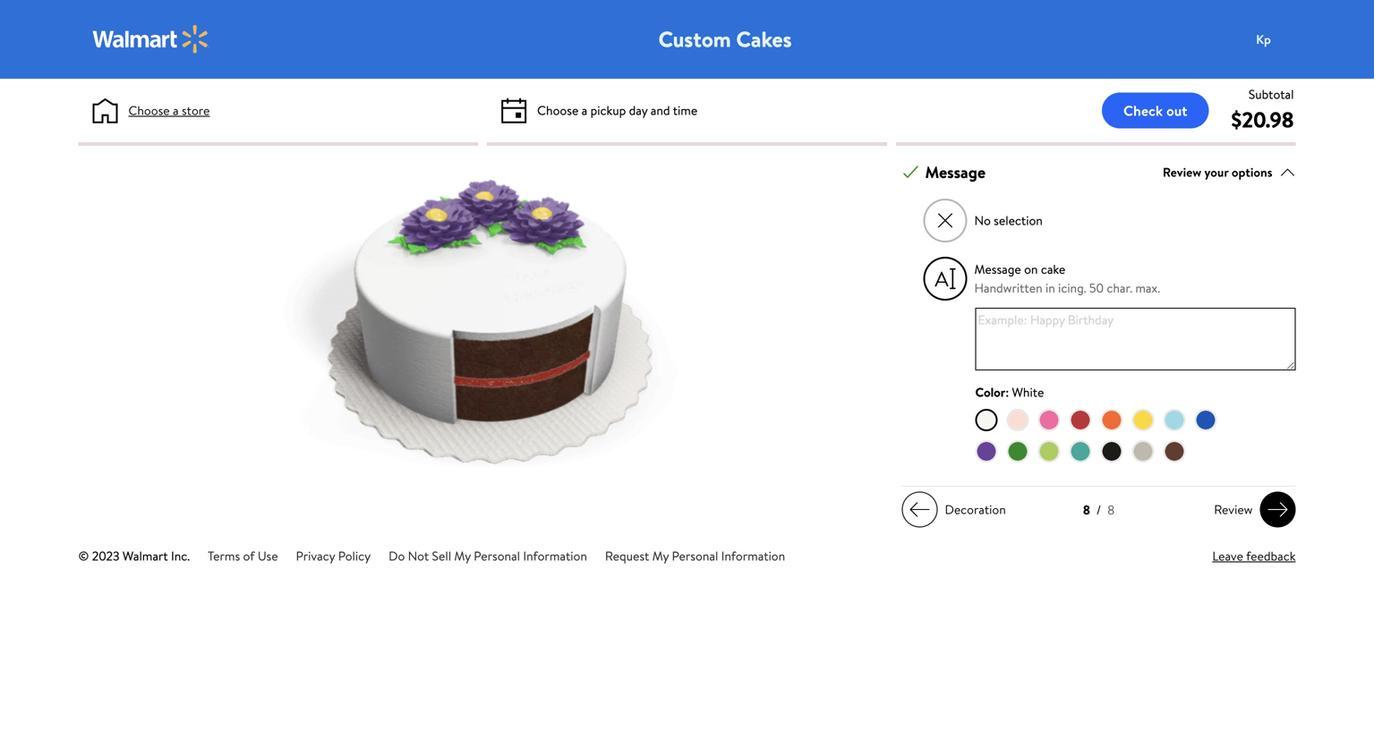 Task type: vqa. For each thing, say whether or not it's contained in the screenshot.
history
no



Task type: describe. For each thing, give the bounding box(es) containing it.
color : white
[[976, 384, 1045, 401]]

2 my from the left
[[653, 548, 669, 565]]

on
[[1025, 261, 1038, 278]]

a for pickup
[[582, 102, 588, 119]]

1 my from the left
[[454, 548, 471, 565]]

1 information from the left
[[523, 548, 587, 565]]

decoration link
[[902, 492, 1014, 528]]

icing.
[[1059, 280, 1087, 297]]

walmart
[[123, 548, 168, 565]]

ok image
[[903, 164, 919, 181]]

terms of use
[[208, 548, 278, 565]]

Example: Happy Birthday text field
[[976, 308, 1296, 371]]

of
[[243, 548, 255, 565]]

choose a store link
[[129, 101, 210, 120]]

request my personal information link
[[605, 548, 786, 565]]

white
[[1013, 384, 1045, 401]]

review your options element
[[1163, 163, 1273, 182]]

choose for choose a store
[[129, 102, 170, 119]]

terms of use link
[[208, 548, 278, 565]]

not
[[408, 548, 429, 565]]

terms
[[208, 548, 240, 565]]

do
[[389, 548, 405, 565]]

no
[[975, 212, 991, 229]]

choose for choose a pickup day and time
[[538, 102, 579, 119]]

review link
[[1208, 492, 1296, 528]]

choose a pickup day and time
[[538, 102, 698, 119]]

options
[[1232, 164, 1273, 181]]

decoration
[[945, 501, 1007, 519]]

subtotal
[[1249, 86, 1295, 103]]

©
[[78, 548, 89, 565]]

$20.98
[[1232, 105, 1295, 135]]

choose a store
[[129, 102, 210, 119]]

2023
[[92, 548, 120, 565]]

up arrow image
[[1280, 164, 1296, 181]]

privacy policy
[[296, 548, 371, 565]]

review for review
[[1215, 501, 1253, 519]]

privacy
[[296, 548, 335, 565]]

selection
[[994, 212, 1043, 229]]

:
[[1006, 384, 1010, 401]]

review your options link
[[1163, 160, 1296, 185]]

no selection
[[975, 212, 1043, 229]]

color
[[976, 384, 1006, 401]]

1 personal from the left
[[474, 548, 520, 565]]

request
[[605, 548, 650, 565]]

leave feedback button
[[1213, 547, 1296, 566]]

subtotal $20.98
[[1232, 86, 1295, 135]]

leave
[[1213, 548, 1244, 565]]

request my personal information
[[605, 548, 786, 565]]

do not sell my personal information
[[389, 548, 587, 565]]

feedback
[[1247, 548, 1296, 565]]

policy
[[338, 548, 371, 565]]

time
[[673, 102, 698, 119]]

icon for continue arrow image inside review link
[[1268, 499, 1289, 521]]

char.
[[1107, 280, 1133, 297]]

50
[[1090, 280, 1104, 297]]

custom cakes
[[659, 24, 792, 54]]

icon for continue arrow image inside decoration link
[[910, 499, 931, 521]]

© 2023 walmart inc.
[[78, 548, 190, 565]]

2 personal from the left
[[672, 548, 719, 565]]



Task type: locate. For each thing, give the bounding box(es) containing it.
choose
[[129, 102, 170, 119], [538, 102, 579, 119]]

message up handwritten
[[975, 261, 1022, 278]]

1 horizontal spatial review
[[1215, 501, 1253, 519]]

0 horizontal spatial personal
[[474, 548, 520, 565]]

message inside 'message on cake handwritten in icing. 50 char. max.'
[[975, 261, 1022, 278]]

2 icon for continue arrow image from the left
[[1268, 499, 1289, 521]]

cake
[[1041, 261, 1066, 278]]

review your options
[[1163, 164, 1273, 181]]

1 vertical spatial review
[[1215, 501, 1253, 519]]

2 a from the left
[[582, 102, 588, 119]]

choose inside 'choose a store' link
[[129, 102, 170, 119]]

message
[[926, 161, 986, 184], [975, 261, 1022, 278]]

review for review your options
[[1163, 164, 1202, 181]]

a for store
[[173, 102, 179, 119]]

1 horizontal spatial a
[[582, 102, 588, 119]]

leave feedback
[[1213, 548, 1296, 565]]

2 8 from the left
[[1108, 502, 1115, 519]]

0 horizontal spatial 8
[[1084, 502, 1091, 519]]

handwritten
[[975, 280, 1043, 297]]

1 horizontal spatial my
[[653, 548, 669, 565]]

0 vertical spatial message
[[926, 161, 986, 184]]

/
[[1097, 502, 1102, 519]]

choose left store
[[129, 102, 170, 119]]

custom
[[659, 24, 731, 54]]

max.
[[1136, 280, 1161, 297]]

my right 'request'
[[653, 548, 669, 565]]

remove image
[[936, 211, 956, 231]]

message for message on cake handwritten in icing. 50 char. max.
[[975, 261, 1022, 278]]

check out button
[[1103, 93, 1210, 129]]

1 horizontal spatial 8
[[1108, 502, 1115, 519]]

day
[[629, 102, 648, 119]]

review up leave
[[1215, 501, 1253, 519]]

my
[[454, 548, 471, 565], [653, 548, 669, 565]]

a left pickup
[[582, 102, 588, 119]]

1 choose from the left
[[129, 102, 170, 119]]

1 horizontal spatial choose
[[538, 102, 579, 119]]

a
[[173, 102, 179, 119], [582, 102, 588, 119]]

2 choose from the left
[[538, 102, 579, 119]]

cakes
[[737, 24, 792, 54]]

1 8 from the left
[[1084, 502, 1091, 519]]

1 horizontal spatial icon for continue arrow image
[[1268, 499, 1289, 521]]

personal
[[474, 548, 520, 565], [672, 548, 719, 565]]

do not sell my personal information link
[[389, 548, 587, 565]]

message right the ok image
[[926, 161, 986, 184]]

1 icon for continue arrow image from the left
[[910, 499, 931, 521]]

your
[[1205, 164, 1229, 181]]

8 left /
[[1084, 502, 1091, 519]]

8
[[1084, 502, 1091, 519], [1108, 502, 1115, 519]]

information
[[523, 548, 587, 565], [722, 548, 786, 565]]

1 horizontal spatial personal
[[672, 548, 719, 565]]

2 information from the left
[[722, 548, 786, 565]]

privacy policy link
[[296, 548, 371, 565]]

back to walmart.com image
[[93, 25, 209, 54]]

0 horizontal spatial icon for continue arrow image
[[910, 499, 931, 521]]

0 horizontal spatial a
[[173, 102, 179, 119]]

in
[[1046, 280, 1056, 297]]

icon for continue arrow image
[[910, 499, 931, 521], [1268, 499, 1289, 521]]

use
[[258, 548, 278, 565]]

a left store
[[173, 102, 179, 119]]

1 vertical spatial message
[[975, 261, 1022, 278]]

personal right 'request'
[[672, 548, 719, 565]]

8 / 8
[[1084, 502, 1115, 519]]

message on cake handwritten in icing. 50 char. max.
[[975, 261, 1161, 297]]

store
[[182, 102, 210, 119]]

message for message
[[926, 161, 986, 184]]

0 horizontal spatial information
[[523, 548, 587, 565]]

choose left pickup
[[538, 102, 579, 119]]

kp button
[[1246, 21, 1318, 57]]

0 horizontal spatial my
[[454, 548, 471, 565]]

and
[[651, 102, 670, 119]]

pickup
[[591, 102, 626, 119]]

icon for continue arrow image up feedback
[[1268, 499, 1289, 521]]

kp
[[1257, 30, 1272, 48]]

0 horizontal spatial review
[[1163, 164, 1202, 181]]

inc.
[[171, 548, 190, 565]]

1 horizontal spatial information
[[722, 548, 786, 565]]

review left "your"
[[1163, 164, 1202, 181]]

0 horizontal spatial choose
[[129, 102, 170, 119]]

personal right sell
[[474, 548, 520, 565]]

check out
[[1124, 101, 1188, 120]]

my right sell
[[454, 548, 471, 565]]

check
[[1124, 101, 1164, 120]]

out
[[1167, 101, 1188, 120]]

1 a from the left
[[173, 102, 179, 119]]

icon for continue arrow image left decoration
[[910, 499, 931, 521]]

8 right /
[[1108, 502, 1115, 519]]

sell
[[432, 548, 451, 565]]

0 vertical spatial review
[[1163, 164, 1202, 181]]

review
[[1163, 164, 1202, 181], [1215, 501, 1253, 519]]



